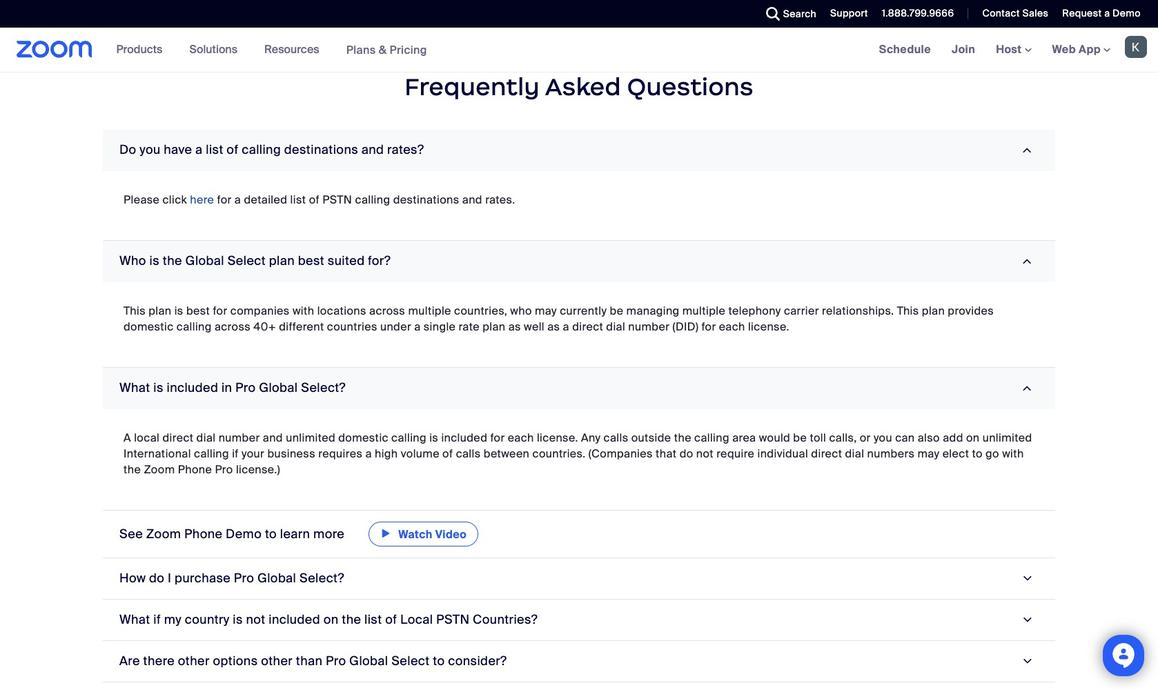Task type: locate. For each thing, give the bounding box(es) containing it.
select? for what is included in pro global select?
[[301, 380, 346, 396]]

web app button
[[1052, 42, 1111, 57]]

is
[[149, 253, 160, 269], [174, 304, 183, 318], [153, 380, 163, 396], [429, 431, 438, 445], [233, 611, 243, 628]]

international
[[124, 446, 191, 461]]

what inside dropdown button
[[119, 380, 150, 396]]

on up 'are there other options other than pro global select to consider?'
[[324, 611, 339, 628]]

1 horizontal spatial dial
[[606, 319, 625, 334]]

best
[[298, 253, 325, 269], [186, 304, 210, 318]]

rate
[[459, 319, 480, 334]]

web
[[1052, 42, 1076, 57]]

may down the also at the right
[[918, 446, 940, 461]]

if left your
[[232, 446, 239, 461]]

select? up what if my country is not included on the list of local pstn countries?
[[300, 570, 344, 587]]

if inside a local direct dial number and unlimited domestic calling is included for each license. any calls outside the calling area would be toll calls, or you can also add on unlimited international calling if your business requires a high volume of calls between countries. (companies that do not require individual direct dial numbers may elect to go with the zoom phone pro license.)
[[232, 446, 239, 461]]

of right the detailed at the left top of page
[[309, 192, 320, 207]]

this plan is best for companies with locations across multiple countries, who may currently be managing multiple telephony carrier relationships. this plan provides domestic calling across 40+ different countries under a single rate plan as well as a direct dial number (did) for each license.
[[124, 304, 994, 334]]

0 horizontal spatial list
[[206, 141, 223, 158]]

to
[[972, 446, 983, 461], [265, 526, 277, 542], [433, 653, 445, 669]]

2 vertical spatial dial
[[845, 446, 864, 461]]

list right have
[[206, 141, 223, 158]]

outside
[[631, 431, 671, 445]]

a right request
[[1105, 7, 1110, 19]]

a left high
[[365, 446, 372, 461]]

you up numbers
[[874, 431, 892, 445]]

frequently
[[405, 72, 540, 102]]

the right who
[[163, 253, 182, 269]]

0 vertical spatial on
[[966, 431, 980, 445]]

for
[[217, 192, 232, 207], [213, 304, 227, 318], [702, 319, 716, 334], [490, 431, 505, 445]]

1 horizontal spatial may
[[918, 446, 940, 461]]

select? for how do i purchase pro global select?
[[300, 570, 344, 587]]

companies
[[230, 304, 290, 318]]

resources button
[[264, 28, 326, 72]]

right image for for?
[[1018, 255, 1036, 268]]

who is the global select plan best suited for?
[[119, 253, 391, 269]]

right image for rates?
[[1018, 144, 1036, 156]]

with right go
[[1002, 446, 1024, 461]]

2 vertical spatial and
[[263, 431, 283, 445]]

of right have
[[227, 141, 239, 158]]

detailed
[[244, 192, 287, 207]]

play image
[[380, 525, 392, 542]]

license. down telephony
[[748, 319, 789, 334]]

across up under
[[369, 304, 405, 318]]

tab list
[[103, 130, 1055, 690]]

multiple up single
[[408, 304, 451, 318]]

see
[[119, 526, 143, 542]]

0 vertical spatial right image
[[1018, 255, 1036, 268]]

1 horizontal spatial you
[[874, 431, 892, 445]]

not left require
[[696, 446, 714, 461]]

can
[[895, 431, 915, 445]]

best inside this plan is best for companies with locations across multiple countries, who may currently be managing multiple telephony carrier relationships. this plan provides domestic calling across 40+ different countries under a single rate plan as well as a direct dial number (did) for each license.
[[186, 304, 210, 318]]

1 horizontal spatial pstn
[[436, 611, 470, 628]]

contact
[[983, 7, 1020, 19]]

2 vertical spatial included
[[269, 611, 320, 628]]

0 vertical spatial with
[[293, 304, 314, 318]]

1 vertical spatial on
[[324, 611, 339, 628]]

1 vertical spatial destinations
[[393, 192, 459, 207]]

dial down or
[[845, 446, 864, 461]]

1 horizontal spatial to
[[433, 653, 445, 669]]

0 horizontal spatial on
[[324, 611, 339, 628]]

each
[[719, 319, 745, 334], [508, 431, 534, 445]]

video
[[435, 527, 467, 542]]

who is the global select plan best suited for? button
[[103, 241, 1055, 282]]

each up the between
[[508, 431, 534, 445]]

do you have a list of calling destinations and rates?
[[119, 141, 424, 158]]

is inside this plan is best for companies with locations across multiple countries, who may currently be managing multiple telephony carrier relationships. this plan provides domestic calling across 40+ different countries under a single rate plan as well as a direct dial number (did) for each license.
[[174, 304, 183, 318]]

1 horizontal spatial license.
[[748, 319, 789, 334]]

1 horizontal spatial select
[[391, 653, 430, 669]]

0 vertical spatial be
[[610, 304, 624, 318]]

on
[[966, 431, 980, 445], [324, 611, 339, 628]]

1 horizontal spatial other
[[261, 653, 293, 669]]

unlimited
[[286, 431, 336, 445], [983, 431, 1032, 445]]

you inside a local direct dial number and unlimited domestic calling is included for each license. any calls outside the calling area would be toll calls, or you can also add on unlimited international calling if your business requires a high volume of calls between countries. (companies that do not require individual direct dial numbers may elect to go with the zoom phone pro license.)
[[874, 431, 892, 445]]

country
[[185, 611, 230, 628]]

global down here link
[[185, 253, 224, 269]]

1 right image from the top
[[1018, 144, 1036, 156]]

for right the here
[[217, 192, 232, 207]]

list left local at bottom left
[[365, 611, 382, 628]]

2 vertical spatial to
[[433, 653, 445, 669]]

2 this from the left
[[897, 304, 919, 318]]

a inside a local direct dial number and unlimited domestic calling is included for each license. any calls outside the calling area would be toll calls, or you can also add on unlimited international calling if your business requires a high volume of calls between countries. (companies that do not require individual direct dial numbers may elect to go with the zoom phone pro license.)
[[365, 446, 372, 461]]

be inside this plan is best for companies with locations across multiple countries, who may currently be managing multiple telephony carrier relationships. this plan provides domestic calling across 40+ different countries under a single rate plan as well as a direct dial number (did) for each license.
[[610, 304, 624, 318]]

1 horizontal spatial with
[[1002, 446, 1024, 461]]

rates?
[[387, 141, 424, 158]]

0 horizontal spatial and
[[263, 431, 283, 445]]

1 horizontal spatial direct
[[572, 319, 603, 334]]

what inside 'dropdown button'
[[119, 611, 150, 628]]

be
[[610, 304, 624, 318], [793, 431, 807, 445]]

what up a
[[119, 380, 150, 396]]

for right (did)
[[702, 319, 716, 334]]

2 horizontal spatial included
[[441, 431, 488, 445]]

calling inside dropdown button
[[242, 141, 281, 158]]

0 vertical spatial and
[[362, 141, 384, 158]]

to inside dropdown button
[[433, 653, 445, 669]]

license. up countries.
[[537, 431, 578, 445]]

included up the between
[[441, 431, 488, 445]]

1 vertical spatial do
[[149, 570, 165, 587]]

2 horizontal spatial direct
[[811, 446, 842, 461]]

not inside 'dropdown button'
[[246, 611, 265, 628]]

direct inside this plan is best for companies with locations across multiple countries, who may currently be managing multiple telephony carrier relationships. this plan provides domestic calling across 40+ different countries under a single rate plan as well as a direct dial number (did) for each license.
[[572, 319, 603, 334]]

1 horizontal spatial this
[[897, 304, 919, 318]]

0 vertical spatial destinations
[[284, 141, 358, 158]]

pro right in
[[235, 380, 256, 396]]

1 horizontal spatial destinations
[[393, 192, 459, 207]]

0 horizontal spatial destinations
[[284, 141, 358, 158]]

1 horizontal spatial multiple
[[683, 304, 726, 318]]

each down telephony
[[719, 319, 745, 334]]

1 vertical spatial what
[[119, 611, 150, 628]]

to inside a local direct dial number and unlimited domestic calling is included for each license. any calls outside the calling area would be toll calls, or you can also add on unlimited international calling if your business requires a high volume of calls between countries. (companies that do not require individual direct dial numbers may elect to go with the zoom phone pro license.)
[[972, 446, 983, 461]]

0 horizontal spatial calls
[[456, 446, 481, 461]]

of left local at bottom left
[[385, 611, 397, 628]]

0 vertical spatial pstn
[[322, 192, 352, 207]]

of inside 'dropdown button'
[[385, 611, 397, 628]]

a right have
[[195, 141, 203, 158]]

1 vertical spatial domestic
[[338, 431, 389, 445]]

list right the detailed at the left top of page
[[290, 192, 306, 207]]

right image
[[1018, 255, 1036, 268], [1018, 382, 1036, 395], [1018, 655, 1036, 668]]

and up business
[[263, 431, 283, 445]]

select? down the different
[[301, 380, 346, 396]]

other
[[178, 653, 210, 669], [261, 653, 293, 669]]

1 horizontal spatial if
[[232, 446, 239, 461]]

1 vertical spatial select
[[391, 653, 430, 669]]

and left rates.
[[462, 192, 482, 207]]

0 vertical spatial dial
[[606, 319, 625, 334]]

with inside this plan is best for companies with locations across multiple countries, who may currently be managing multiple telephony carrier relationships. this plan provides domestic calling across 40+ different countries under a single rate plan as well as a direct dial number (did) for each license.
[[293, 304, 314, 318]]

number up your
[[219, 431, 260, 445]]

0 horizontal spatial select
[[228, 253, 266, 269]]

this right relationships.
[[897, 304, 919, 318]]

may up well
[[535, 304, 557, 318]]

1 horizontal spatial be
[[793, 431, 807, 445]]

request
[[1063, 7, 1102, 19]]

host
[[996, 42, 1025, 57]]

0 vertical spatial direct
[[572, 319, 603, 334]]

requires
[[318, 446, 363, 461]]

2 right image from the top
[[1018, 572, 1036, 585]]

select down local at bottom left
[[391, 653, 430, 669]]

plans & pricing
[[346, 42, 427, 57]]

1 vertical spatial list
[[290, 192, 306, 207]]

0 vertical spatial zoom
[[144, 462, 175, 477]]

if inside what if my country is not included on the list of local pstn countries? 'dropdown button'
[[153, 611, 161, 628]]

license. inside a local direct dial number and unlimited domestic calling is included for each license. any calls outside the calling area would be toll calls, or you can also add on unlimited international calling if your business requires a high volume of calls between countries. (companies that do not require individual direct dial numbers may elect to go with the zoom phone pro license.)
[[537, 431, 578, 445]]

2 horizontal spatial and
[[462, 192, 482, 207]]

domestic down who
[[124, 319, 174, 334]]

global down learn
[[257, 570, 296, 587]]

to left consider?
[[433, 653, 445, 669]]

zoom down international
[[144, 462, 175, 477]]

1 vertical spatial dial
[[196, 431, 216, 445]]

1 vertical spatial demo
[[226, 526, 262, 542]]

not inside a local direct dial number and unlimited domestic calling is included for each license. any calls outside the calling area would be toll calls, or you can also add on unlimited international calling if your business requires a high volume of calls between countries. (companies that do not require individual direct dial numbers may elect to go with the zoom phone pro license.)
[[696, 446, 714, 461]]

with inside a local direct dial number and unlimited domestic calling is included for each license. any calls outside the calling area would be toll calls, or you can also add on unlimited international calling if your business requires a high volume of calls between countries. (companies that do not require individual direct dial numbers may elect to go with the zoom phone pro license.)
[[1002, 446, 1024, 461]]

be left 'toll'
[[793, 431, 807, 445]]

2 right image from the top
[[1018, 382, 1036, 395]]

on right add
[[966, 431, 980, 445]]

best left 'companies' on the top left
[[186, 304, 210, 318]]

and left rates? at the top of page
[[362, 141, 384, 158]]

1 horizontal spatial domestic
[[338, 431, 389, 445]]

other right there at the left
[[178, 653, 210, 669]]

1 horizontal spatial across
[[369, 304, 405, 318]]

do right that
[[680, 446, 693, 461]]

not up options
[[246, 611, 265, 628]]

0 horizontal spatial with
[[293, 304, 314, 318]]

plan
[[269, 253, 295, 269], [149, 304, 172, 318], [922, 304, 945, 318], [483, 319, 506, 334]]

1 horizontal spatial best
[[298, 253, 325, 269]]

license.
[[748, 319, 789, 334], [537, 431, 578, 445]]

unlimited up business
[[286, 431, 336, 445]]

1 vertical spatial may
[[918, 446, 940, 461]]

select?
[[301, 380, 346, 396], [300, 570, 344, 587]]

(companies
[[589, 446, 653, 461]]

add
[[943, 431, 963, 445]]

click
[[163, 192, 187, 207]]

1 what from the top
[[119, 380, 150, 396]]

app
[[1079, 42, 1101, 57]]

2 vertical spatial right image
[[1018, 655, 1036, 668]]

you right do
[[140, 141, 161, 158]]

of
[[227, 141, 239, 158], [309, 192, 320, 207], [442, 446, 453, 461], [385, 611, 397, 628]]

numbers
[[867, 446, 915, 461]]

included left in
[[167, 380, 218, 396]]

be right 'currently'
[[610, 304, 624, 318]]

what left my
[[119, 611, 150, 628]]

1 horizontal spatial as
[[548, 319, 560, 334]]

this down who
[[124, 304, 146, 318]]

1 vertical spatial if
[[153, 611, 161, 628]]

1 as from the left
[[508, 319, 521, 334]]

0 horizontal spatial each
[[508, 431, 534, 445]]

0 horizontal spatial as
[[508, 319, 521, 334]]

is inside 'dropdown button'
[[233, 611, 243, 628]]

0 horizontal spatial you
[[140, 141, 161, 158]]

2 horizontal spatial list
[[365, 611, 382, 628]]

0 horizontal spatial be
[[610, 304, 624, 318]]

destinations up 'please click here for a detailed list of pstn calling destinations and rates.'
[[284, 141, 358, 158]]

0 horizontal spatial multiple
[[408, 304, 451, 318]]

support link
[[820, 0, 872, 28], [830, 7, 868, 19]]

the
[[163, 253, 182, 269], [674, 431, 692, 445], [124, 462, 141, 477], [342, 611, 361, 628]]

rates.
[[485, 192, 515, 207]]

global down what if my country is not included on the list of local pstn countries?
[[349, 653, 388, 669]]

please click here for a detailed list of pstn calling destinations and rates.
[[124, 192, 515, 207]]

phone down international
[[178, 462, 212, 477]]

0 vertical spatial license.
[[748, 319, 789, 334]]

0 horizontal spatial unlimited
[[286, 431, 336, 445]]

countries?
[[473, 611, 538, 628]]

pro left license.)
[[215, 462, 233, 477]]

destinations down rates? at the top of page
[[393, 192, 459, 207]]

of right volume
[[442, 446, 453, 461]]

1 vertical spatial each
[[508, 431, 534, 445]]

pstn up suited at the top of page
[[322, 192, 352, 207]]

calling inside this plan is best for companies with locations across multiple countries, who may currently be managing multiple telephony carrier relationships. this plan provides domestic calling across 40+ different countries under a single rate plan as well as a direct dial number (did) for each license.
[[177, 319, 212, 334]]

web app
[[1052, 42, 1101, 57]]

0 horizontal spatial number
[[219, 431, 260, 445]]

0 vertical spatial included
[[167, 380, 218, 396]]

2 other from the left
[[261, 653, 293, 669]]

license. inside this plan is best for companies with locations across multiple countries, who may currently be managing multiple telephony carrier relationships. this plan provides domestic calling across 40+ different countries under a single rate plan as well as a direct dial number (did) for each license.
[[748, 319, 789, 334]]

0 vertical spatial what
[[119, 380, 150, 396]]

do left "i"
[[149, 570, 165, 587]]

best left suited at the top of page
[[298, 253, 325, 269]]

across down 'companies' on the top left
[[215, 319, 251, 334]]

right image
[[1018, 144, 1036, 156], [1018, 572, 1036, 585], [1018, 614, 1036, 626]]

1 horizontal spatial each
[[719, 319, 745, 334]]

1 horizontal spatial calls
[[604, 431, 628, 445]]

banner
[[0, 28, 1158, 72]]

3 right image from the top
[[1018, 655, 1036, 668]]

calls up '(companies'
[[604, 431, 628, 445]]

0 horizontal spatial across
[[215, 319, 251, 334]]

right image inside are there other options other than pro global select to consider? dropdown button
[[1018, 655, 1036, 668]]

2 what from the top
[[119, 611, 150, 628]]

and inside a local direct dial number and unlimited domestic calling is included for each license. any calls outside the calling area would be toll calls, or you can also add on unlimited international calling if your business requires a high volume of calls between countries. (companies that do not require individual direct dial numbers may elect to go with the zoom phone pro license.)
[[263, 431, 283, 445]]

what for what if my country is not included on the list of local pstn countries?
[[119, 611, 150, 628]]

1 vertical spatial with
[[1002, 446, 1024, 461]]

local
[[134, 431, 160, 445]]

zoom right see on the bottom left
[[146, 526, 181, 542]]

volume
[[401, 446, 440, 461]]

a
[[1105, 7, 1110, 19], [195, 141, 203, 158], [235, 192, 241, 207], [414, 319, 421, 334], [563, 319, 569, 334], [365, 446, 372, 461]]

pro
[[235, 380, 256, 396], [215, 462, 233, 477], [234, 570, 254, 587], [326, 653, 346, 669]]

0 horizontal spatial if
[[153, 611, 161, 628]]

the up 'are there other options other than pro global select to consider?'
[[342, 611, 361, 628]]

3 right image from the top
[[1018, 614, 1036, 626]]

phone inside a local direct dial number and unlimited domestic calling is included for each license. any calls outside the calling area would be toll calls, or you can also add on unlimited international calling if your business requires a high volume of calls between countries. (companies that do not require individual direct dial numbers may elect to go with the zoom phone pro license.)
[[178, 462, 212, 477]]

1 this from the left
[[124, 304, 146, 318]]

other left than
[[261, 653, 293, 669]]

phone up purchase
[[184, 526, 223, 542]]

is inside a local direct dial number and unlimited domestic calling is included for each license. any calls outside the calling area would be toll calls, or you can also add on unlimited international calling if your business requires a high volume of calls between countries. (companies that do not require individual direct dial numbers may elect to go with the zoom phone pro license.)
[[429, 431, 438, 445]]

to left learn
[[265, 526, 277, 542]]

1 horizontal spatial and
[[362, 141, 384, 158]]

1 vertical spatial right image
[[1018, 382, 1036, 395]]

destinations
[[284, 141, 358, 158], [393, 192, 459, 207]]

0 vertical spatial across
[[369, 304, 405, 318]]

may
[[535, 304, 557, 318], [918, 446, 940, 461]]

the down international
[[124, 462, 141, 477]]

plan inside dropdown button
[[269, 253, 295, 269]]

number
[[628, 319, 670, 334], [219, 431, 260, 445]]

to left go
[[972, 446, 983, 461]]

included up than
[[269, 611, 320, 628]]

domestic up high
[[338, 431, 389, 445]]

countries,
[[454, 304, 507, 318]]

as right well
[[548, 319, 560, 334]]

2 vertical spatial list
[[365, 611, 382, 628]]

the up that
[[674, 431, 692, 445]]

demo up how do i purchase pro global select?
[[226, 526, 262, 542]]

you
[[140, 141, 161, 158], [874, 431, 892, 445]]

watch video
[[398, 527, 467, 542]]

0 vertical spatial phone
[[178, 462, 212, 477]]

2 vertical spatial right image
[[1018, 614, 1036, 626]]

1 vertical spatial right image
[[1018, 572, 1036, 585]]

1 horizontal spatial not
[[696, 446, 714, 461]]

included inside what if my country is not included on the list of local pstn countries? 'dropdown button'
[[269, 611, 320, 628]]

1.888.799.9666
[[882, 7, 954, 19]]

0 horizontal spatial license.
[[537, 431, 578, 445]]

1 right image from the top
[[1018, 255, 1036, 268]]

direct down 'toll'
[[811, 446, 842, 461]]

right image inside the who is the global select plan best suited for? dropdown button
[[1018, 255, 1036, 268]]

as
[[508, 319, 521, 334], [548, 319, 560, 334]]

toll
[[810, 431, 826, 445]]

global right in
[[259, 380, 298, 396]]

there
[[143, 653, 175, 669]]

0 vertical spatial may
[[535, 304, 557, 318]]

a right under
[[414, 319, 421, 334]]

if left my
[[153, 611, 161, 628]]

plans & pricing link
[[346, 42, 427, 57], [346, 42, 427, 57]]

0 horizontal spatial best
[[186, 304, 210, 318]]

with up the different
[[293, 304, 314, 318]]

0 horizontal spatial included
[[167, 380, 218, 396]]

1 horizontal spatial do
[[680, 446, 693, 461]]

this
[[124, 304, 146, 318], [897, 304, 919, 318]]

select up 'companies' on the top left
[[228, 253, 266, 269]]

carrier
[[784, 304, 819, 318]]

each inside a local direct dial number and unlimited domestic calling is included for each license. any calls outside the calling area would be toll calls, or you can also add on unlimited international calling if your business requires a high volume of calls between countries. (companies that do not require individual direct dial numbers may elect to go with the zoom phone pro license.)
[[508, 431, 534, 445]]

require
[[717, 446, 755, 461]]

0 horizontal spatial not
[[246, 611, 265, 628]]

as down the who
[[508, 319, 521, 334]]

right image inside do you have a list of calling destinations and rates? dropdown button
[[1018, 144, 1036, 156]]

direct down 'currently'
[[572, 319, 603, 334]]

0 vertical spatial if
[[232, 446, 239, 461]]

1 vertical spatial license.
[[537, 431, 578, 445]]

dial down "what is included in pro global select?"
[[196, 431, 216, 445]]

calls left the between
[[456, 446, 481, 461]]

pstn right local at bottom left
[[436, 611, 470, 628]]

with
[[293, 304, 314, 318], [1002, 446, 1024, 461]]

frequently asked questions
[[405, 72, 754, 102]]

list
[[206, 141, 223, 158], [290, 192, 306, 207], [365, 611, 382, 628]]

unlimited up go
[[983, 431, 1032, 445]]

number down managing
[[628, 319, 670, 334]]

multiple up (did)
[[683, 304, 726, 318]]

on inside 'dropdown button'
[[324, 611, 339, 628]]

direct up international
[[163, 431, 194, 445]]

0 horizontal spatial domestic
[[124, 319, 174, 334]]

dial down 'currently'
[[606, 319, 625, 334]]

0 vertical spatial number
[[628, 319, 670, 334]]

0 vertical spatial right image
[[1018, 144, 1036, 156]]

number inside a local direct dial number and unlimited domestic calling is included for each license. any calls outside the calling area would be toll calls, or you can also add on unlimited international calling if your business requires a high volume of calls between countries. (companies that do not require individual direct dial numbers may elect to go with the zoom phone pro license.)
[[219, 431, 260, 445]]

right image inside what if my country is not included on the list of local pstn countries? 'dropdown button'
[[1018, 614, 1036, 626]]

1 horizontal spatial number
[[628, 319, 670, 334]]

for up the between
[[490, 431, 505, 445]]

demo up profile picture
[[1113, 7, 1141, 19]]

more
[[313, 526, 345, 542]]



Task type: vqa. For each thing, say whether or not it's contained in the screenshot.
the session within the are those helping to run your event. They can screen share content, as well as use audio and video to participate in the event. The number of panelists you can have in a session is determined by your Zoom Meeting license plan.
no



Task type: describe. For each thing, give the bounding box(es) containing it.
domestic inside a local direct dial number and unlimited domestic calling is included for each license. any calls outside the calling area would be toll calls, or you can also add on unlimited international calling if your business requires a high volume of calls between countries. (companies that do not require individual direct dial numbers may elect to go with the zoom phone pro license.)
[[338, 431, 389, 445]]

1 multiple from the left
[[408, 304, 451, 318]]

sales
[[1023, 7, 1049, 19]]

2 horizontal spatial dial
[[845, 446, 864, 461]]

right image for select
[[1018, 655, 1036, 668]]

domestic inside this plan is best for companies with locations across multiple countries, who may currently be managing multiple telephony carrier relationships. this plan provides domestic calling across 40+ different countries under a single rate plan as well as a direct dial number (did) for each license.
[[124, 319, 174, 334]]

go
[[986, 446, 999, 461]]

may inside a local direct dial number and unlimited domestic calling is included for each license. any calls outside the calling area would be toll calls, or you can also add on unlimited international calling if your business requires a high volume of calls between countries. (companies that do not require individual direct dial numbers may elect to go with the zoom phone pro license.)
[[918, 446, 940, 461]]

telephony
[[729, 304, 781, 318]]

plans
[[346, 42, 376, 57]]

what is included in pro global select?
[[119, 380, 346, 396]]

currently
[[560, 304, 607, 318]]

solutions
[[189, 42, 238, 57]]

1 unlimited from the left
[[286, 431, 336, 445]]

do you have a list of calling destinations and rates? button
[[103, 130, 1055, 171]]

do inside dropdown button
[[149, 570, 165, 587]]

(did)
[[673, 319, 699, 334]]

the inside 'dropdown button'
[[342, 611, 361, 628]]

single
[[424, 319, 456, 334]]

0 vertical spatial calls
[[604, 431, 628, 445]]

solutions button
[[189, 28, 244, 72]]

support
[[830, 7, 868, 19]]

1 vertical spatial direct
[[163, 431, 194, 445]]

asked
[[545, 72, 621, 102]]

request a demo
[[1063, 7, 1141, 19]]

any
[[581, 431, 601, 445]]

for left 'companies' on the top left
[[213, 304, 227, 318]]

i
[[168, 570, 171, 587]]

see zoom phone demo to learn more
[[119, 526, 348, 542]]

elect
[[943, 446, 969, 461]]

of inside dropdown button
[[227, 141, 239, 158]]

here
[[190, 192, 214, 207]]

right image for list
[[1018, 614, 1036, 626]]

license.)
[[236, 462, 280, 477]]

profile picture image
[[1125, 36, 1147, 58]]

meetings navigation
[[869, 28, 1158, 72]]

and inside dropdown button
[[362, 141, 384, 158]]

countries.
[[533, 446, 586, 461]]

a down 'currently'
[[563, 319, 569, 334]]

products
[[116, 42, 162, 57]]

what for what is included in pro global select?
[[119, 380, 150, 396]]

for inside a local direct dial number and unlimited domestic calling is included for each license. any calls outside the calling area would be toll calls, or you can also add on unlimited international calling if your business requires a high volume of calls between countries. (companies that do not require individual direct dial numbers may elect to go with the zoom phone pro license.)
[[490, 431, 505, 445]]

are there other options other than pro global select to consider?
[[119, 653, 507, 669]]

2 vertical spatial direct
[[811, 446, 842, 461]]

my
[[164, 611, 182, 628]]

please
[[124, 192, 160, 207]]

your
[[242, 446, 265, 461]]

you inside dropdown button
[[140, 141, 161, 158]]

&
[[379, 42, 387, 57]]

banner containing products
[[0, 28, 1158, 72]]

1 vertical spatial calls
[[456, 446, 481, 461]]

each inside this plan is best for companies with locations across multiple countries, who may currently be managing multiple telephony carrier relationships. this plan provides domestic calling across 40+ different countries under a single rate plan as well as a direct dial number (did) for each license.
[[719, 319, 745, 334]]

right image inside what is included in pro global select? dropdown button
[[1018, 382, 1036, 395]]

local
[[400, 611, 433, 628]]

pro inside a local direct dial number and unlimited domestic calling is included for each license. any calls outside the calling area would be toll calls, or you can also add on unlimited international calling if your business requires a high volume of calls between countries. (companies that do not require individual direct dial numbers may elect to go with the zoom phone pro license.)
[[215, 462, 233, 477]]

2 multiple from the left
[[683, 304, 726, 318]]

tab list containing do you have a list of calling destinations and rates?
[[103, 130, 1055, 690]]

that
[[656, 446, 677, 461]]

number inside this plan is best for companies with locations across multiple countries, who may currently be managing multiple telephony carrier relationships. this plan provides domestic calling across 40+ different countries under a single rate plan as well as a direct dial number (did) for each license.
[[628, 319, 670, 334]]

how
[[119, 570, 146, 587]]

may inside this plan is best for companies with locations across multiple countries, who may currently be managing multiple telephony carrier relationships. this plan provides domestic calling across 40+ different countries under a single rate plan as well as a direct dial number (did) for each license.
[[535, 304, 557, 318]]

learn
[[280, 526, 310, 542]]

2 as from the left
[[548, 319, 560, 334]]

1 vertical spatial phone
[[184, 526, 223, 542]]

how do i purchase pro global select? button
[[103, 558, 1055, 600]]

between
[[484, 446, 530, 461]]

how do i purchase pro global select?
[[119, 570, 344, 587]]

schedule link
[[869, 28, 942, 72]]

high
[[375, 446, 398, 461]]

what if my country is not included on the list of local pstn countries?
[[119, 611, 538, 628]]

who
[[510, 304, 532, 318]]

pricing
[[390, 42, 427, 57]]

the inside dropdown button
[[163, 253, 182, 269]]

have
[[164, 141, 192, 158]]

for?
[[368, 253, 391, 269]]

included inside a local direct dial number and unlimited domestic calling is included for each license. any calls outside the calling area would be toll calls, or you can also add on unlimited international calling if your business requires a high volume of calls between countries. (companies that do not require individual direct dial numbers may elect to go with the zoom phone pro license.)
[[441, 431, 488, 445]]

what if my country is not included on the list of local pstn countries? button
[[103, 600, 1055, 641]]

well
[[524, 319, 545, 334]]

are
[[119, 653, 140, 669]]

right image inside how do i purchase pro global select? dropdown button
[[1018, 572, 1036, 585]]

0 horizontal spatial pstn
[[322, 192, 352, 207]]

product information navigation
[[106, 28, 438, 72]]

list inside 'dropdown button'
[[365, 611, 382, 628]]

included inside what is included in pro global select? dropdown button
[[167, 380, 218, 396]]

best inside dropdown button
[[298, 253, 325, 269]]

on inside a local direct dial number and unlimited domestic calling is included for each license. any calls outside the calling area would be toll calls, or you can also add on unlimited international calling if your business requires a high volume of calls between countries. (companies that do not require individual direct dial numbers may elect to go with the zoom phone pro license.)
[[966, 431, 980, 445]]

1 vertical spatial zoom
[[146, 526, 181, 542]]

locations
[[317, 304, 366, 318]]

do inside a local direct dial number and unlimited domestic calling is included for each license. any calls outside the calling area would be toll calls, or you can also add on unlimited international calling if your business requires a high volume of calls between countries. (companies that do not require individual direct dial numbers may elect to go with the zoom phone pro license.)
[[680, 446, 693, 461]]

consider?
[[448, 653, 507, 669]]

individual
[[758, 446, 808, 461]]

a
[[124, 431, 131, 445]]

watch
[[398, 527, 433, 542]]

search button
[[756, 0, 820, 28]]

0 horizontal spatial to
[[265, 526, 277, 542]]

area
[[732, 431, 756, 445]]

here link
[[190, 192, 214, 207]]

countries
[[327, 319, 377, 334]]

options
[[213, 653, 258, 669]]

schedule
[[879, 42, 931, 57]]

list inside dropdown button
[[206, 141, 223, 158]]

dial inside this plan is best for companies with locations across multiple countries, who may currently be managing multiple telephony carrier relationships. this plan provides domestic calling across 40+ different countries under a single rate plan as well as a direct dial number (did) for each license.
[[606, 319, 625, 334]]

40+
[[254, 319, 276, 334]]

zoom logo image
[[17, 41, 92, 58]]

provides
[[948, 304, 994, 318]]

a inside do you have a list of calling destinations and rates? dropdown button
[[195, 141, 203, 158]]

zoom inside a local direct dial number and unlimited domestic calling is included for each license. any calls outside the calling area would be toll calls, or you can also add on unlimited international calling if your business requires a high volume of calls between countries. (companies that do not require individual direct dial numbers may elect to go with the zoom phone pro license.)
[[144, 462, 175, 477]]

a left the detailed at the left top of page
[[235, 192, 241, 207]]

contact sales
[[983, 7, 1049, 19]]

different
[[279, 319, 324, 334]]

in
[[222, 380, 232, 396]]

be inside a local direct dial number and unlimited domestic calling is included for each license. any calls outside the calling area would be toll calls, or you can also add on unlimited international calling if your business requires a high volume of calls between countries. (companies that do not require individual direct dial numbers may elect to go with the zoom phone pro license.)
[[793, 431, 807, 445]]

are there other options other than pro global select to consider? button
[[103, 641, 1055, 683]]

join
[[952, 42, 975, 57]]

0 horizontal spatial dial
[[196, 431, 216, 445]]

also
[[918, 431, 940, 445]]

pro right than
[[326, 653, 346, 669]]

purchase
[[175, 570, 231, 587]]

pstn inside 'dropdown button'
[[436, 611, 470, 628]]

business
[[267, 446, 315, 461]]

watch video link
[[369, 522, 478, 547]]

1 other from the left
[[178, 653, 210, 669]]

destinations inside dropdown button
[[284, 141, 358, 158]]

pro right purchase
[[234, 570, 254, 587]]

1 horizontal spatial demo
[[1113, 7, 1141, 19]]

what is included in pro global select? button
[[103, 368, 1055, 409]]

of inside a local direct dial number and unlimited domestic calling is included for each license. any calls outside the calling area would be toll calls, or you can also add on unlimited international calling if your business requires a high volume of calls between countries. (companies that do not require individual direct dial numbers may elect to go with the zoom phone pro license.)
[[442, 446, 453, 461]]

relationships.
[[822, 304, 894, 318]]

resources
[[264, 42, 319, 57]]

than
[[296, 653, 323, 669]]

1 horizontal spatial list
[[290, 192, 306, 207]]

2 unlimited from the left
[[983, 431, 1032, 445]]

would
[[759, 431, 790, 445]]

calls,
[[829, 431, 857, 445]]

a local direct dial number and unlimited domestic calling is included for each license. any calls outside the calling area would be toll calls, or you can also add on unlimited international calling if your business requires a high volume of calls between countries. (companies that do not require individual direct dial numbers may elect to go with the zoom phone pro license.)
[[124, 431, 1032, 477]]



